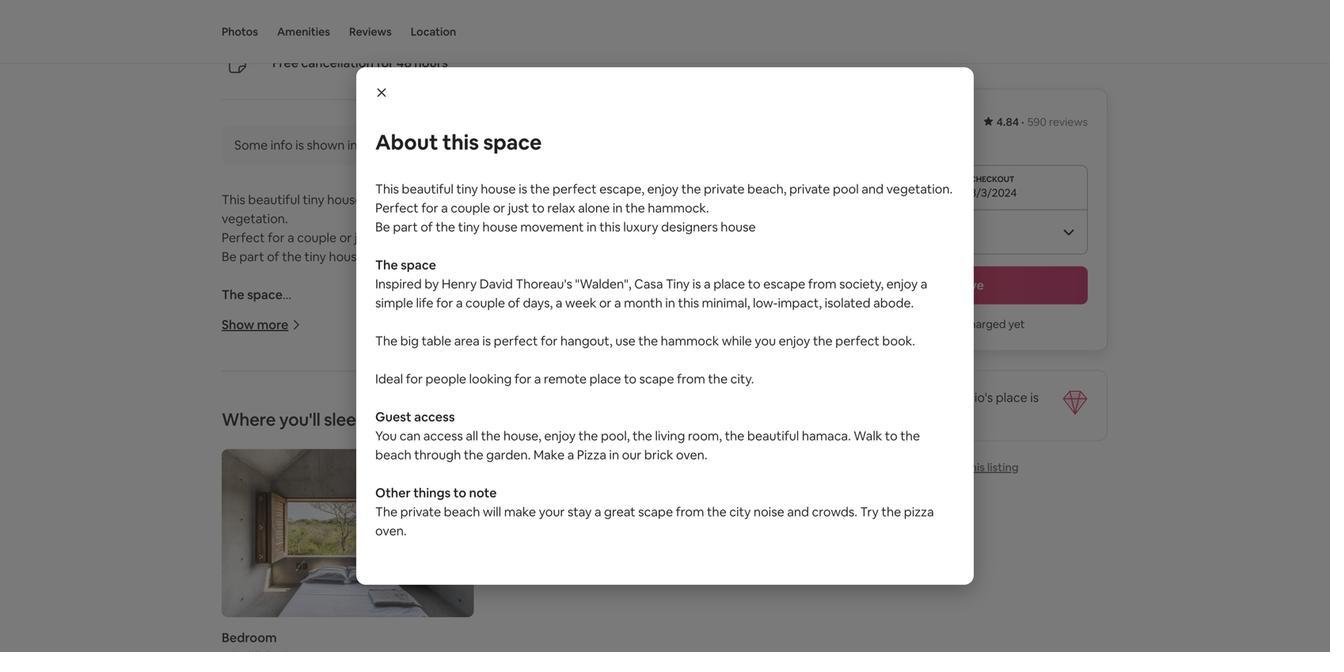 Task type: locate. For each thing, give the bounding box(es) containing it.
2 vertical spatial access
[[270, 496, 310, 512]]

1 horizontal spatial "walden",
[[575, 276, 632, 292]]

pizza down 'report' at bottom
[[904, 504, 935, 520]]

1 vertical spatial hammock
[[507, 382, 566, 398]]

pizza up bedroom
[[244, 591, 274, 607]]

1 vertical spatial just
[[355, 230, 376, 246]]

scape down you can access all the house, enjoy the pool, the living room, the beautiful hamaca. walk to the beach through the garden. make a pizza in our brick oven.
[[485, 572, 520, 588]]

some
[[234, 137, 268, 153]]

1 vertical spatial perfect
[[222, 230, 265, 246]]

can
[[400, 428, 421, 444], [246, 496, 267, 512]]

1 horizontal spatial book.
[[883, 333, 916, 349]]

this down some
[[222, 192, 245, 208]]

0 vertical spatial hammock.
[[648, 200, 709, 216]]

city inside 'the private beach will make your stay a great scape from the city noise and crowds. try the pizza oven.'
[[576, 572, 598, 588]]

1 vertical spatial inspired
[[222, 306, 268, 322]]

2 horizontal spatial you
[[896, 317, 915, 332]]

1 vertical spatial room,
[[535, 496, 569, 512]]

book. inside about this space dialog
[[883, 333, 916, 349]]

about
[[375, 129, 438, 156]]

private inside 'the private beach will make your stay a great scape from the city noise and crowds. try the pizza oven.'
[[247, 572, 288, 588]]

perfect inside this beautiful tiny house is the perfect escape, enjoy the private beach, private pool and vegetation. perfect for a couple or just to relax alone in the hammock. be part of the tiny house movement in this luxury designers house
[[375, 200, 419, 216]]

just
[[508, 200, 529, 216], [355, 230, 376, 246]]

this inside dialog
[[375, 181, 399, 197]]

stay
[[568, 504, 592, 520], [414, 572, 438, 588]]

society,
[[840, 276, 884, 292], [686, 306, 730, 322]]

in
[[348, 137, 358, 153], [613, 200, 623, 216], [587, 219, 597, 235], [459, 230, 469, 246], [433, 249, 443, 265], [666, 295, 676, 311], [556, 325, 566, 341], [609, 447, 620, 463], [494, 515, 504, 531]]

brick
[[645, 447, 674, 463], [529, 515, 558, 531]]

great
[[604, 504, 636, 520], [451, 572, 482, 588]]

0 vertical spatial the space
[[375, 257, 436, 273]]

0 vertical spatial walk
[[854, 428, 883, 444]]

minimal, inside inspired by henry david thoreau's "walden", casa tiny is a place to escape from society, enjoy a simple life for a couple of days, a week or a month in this minimal, low-impact, isolated abode.
[[702, 295, 751, 311]]

pool
[[833, 181, 859, 197], [680, 192, 706, 208]]

abode. up you won't be charged yet
[[874, 295, 914, 311]]

0 vertical spatial garden.
[[486, 447, 531, 463]]

1 horizontal spatial pizza
[[577, 447, 607, 463]]

society, inside inspired by henry david thoreau's "walden", casa tiny is a place to escape from society, enjoy a simple life for a couple of days, a week or a month in this minimal, low-impact, isolated abode.
[[840, 276, 884, 292]]

a
[[441, 200, 448, 216], [288, 230, 294, 246], [704, 276, 711, 292], [921, 276, 928, 292], [456, 295, 463, 311], [556, 295, 563, 311], [615, 295, 621, 311], [551, 306, 557, 322], [256, 325, 263, 341], [346, 325, 353, 341], [446, 325, 453, 341], [505, 325, 512, 341], [534, 371, 541, 387], [381, 439, 388, 455], [568, 447, 574, 463], [595, 504, 602, 520], [452, 515, 459, 531], [441, 572, 448, 588]]

beach,
[[748, 181, 787, 197], [594, 192, 633, 208]]

the big table area is perfect for hangout, use the hammock while you enjoy the perfect book.
[[375, 333, 916, 349], [222, 382, 729, 417]]

scape down guest access you can access all the house, enjoy the pool, the living room, the beautiful hamaca. walk to the beach through the garden. make a pizza in our brick oven.
[[639, 504, 673, 520]]

house
[[481, 181, 516, 197], [327, 192, 362, 208], [483, 219, 518, 235], [721, 219, 756, 235], [329, 249, 364, 265], [567, 249, 603, 265]]

david
[[480, 276, 513, 292], [326, 306, 359, 322]]

0 horizontal spatial house,
[[350, 496, 388, 512]]

hamaca. down guest access you can access all the house, enjoy the pool, the living room, the beautiful hamaca. walk to the beach through the garden. make a pizza in our brick oven.
[[649, 496, 698, 512]]

0 vertical spatial while
[[722, 333, 752, 349]]

garden.
[[486, 447, 531, 463], [371, 515, 415, 531]]

0 horizontal spatial people
[[272, 439, 313, 455]]

big up guest
[[401, 333, 419, 349]]

couple
[[451, 200, 490, 216], [297, 230, 337, 246], [466, 295, 505, 311], [356, 325, 396, 341]]

590
[[1028, 115, 1047, 129]]

week
[[566, 295, 597, 311], [456, 325, 487, 341]]

make inside other things to note the private beach will make your stay a great scape from the city noise and crowds. try the pizza oven.
[[504, 504, 536, 520]]

our inside guest access you can access all the house, enjoy the pool, the living room, the beautiful hamaca. walk to the beach through the garden. make a pizza in our brick oven.
[[622, 447, 642, 463]]

0 horizontal spatial stay
[[414, 572, 438, 588]]

beautiful inside you can access all the house, enjoy the pool, the living room, the beautiful hamaca. walk to the beach through the garden. make a pizza in our brick oven.
[[594, 496, 646, 512]]

you
[[896, 317, 915, 332], [375, 428, 397, 444], [222, 496, 243, 512]]

your
[[539, 504, 565, 520], [385, 572, 411, 588]]

0 vertical spatial room,
[[688, 428, 722, 444]]

can inside you can access all the house, enjoy the pool, the living room, the beautiful hamaca. walk to the beach through the garden. make a pizza in our brick oven.
[[246, 496, 267, 512]]

translate
[[482, 137, 537, 153]]

1 horizontal spatial house,
[[504, 428, 542, 444]]

pizza
[[577, 447, 607, 463], [461, 515, 491, 531]]

tiny
[[457, 181, 478, 197], [303, 192, 325, 208], [458, 219, 480, 235], [305, 249, 326, 265]]

0 vertical spatial noise
[[754, 504, 785, 520]]

1 horizontal spatial hamaca.
[[802, 428, 851, 444]]

yet
[[1009, 317, 1025, 332]]

simple
[[375, 295, 413, 311], [266, 325, 304, 341]]

walk inside you can access all the house, enjoy the pool, the living room, the beautiful hamaca. walk to the beach through the garden. make a pizza in our brick oven.
[[700, 496, 729, 512]]

our
[[622, 447, 642, 463], [507, 515, 526, 531]]

bedroom button
[[222, 449, 474, 653]]

0 vertical spatial make
[[534, 447, 565, 463]]

1 horizontal spatial movement
[[521, 219, 584, 235]]

1 horizontal spatial simple
[[375, 295, 413, 311]]

for inside this beautiful tiny house is the perfect escape, enjoy the private beach, private pool and vegetation. perfect for a couple or just to relax alone in the hammock. be part of the tiny house movement in this luxury designers house
[[422, 200, 439, 216]]

place
[[714, 276, 746, 292], [560, 306, 592, 322], [590, 371, 621, 387], [996, 390, 1028, 406], [436, 439, 468, 455]]

living right note
[[502, 496, 532, 512]]

all up note
[[466, 428, 478, 444]]

garden. inside guest access you can access all the house, enjoy the pool, the living room, the beautiful hamaca. walk to the beach through the garden. make a pizza in our brick oven.
[[486, 447, 531, 463]]

isolated
[[825, 295, 871, 311], [222, 344, 268, 360]]

you won't be charged yet
[[896, 317, 1025, 332]]

1 vertical spatial pool,
[[448, 496, 476, 512]]

a inside 'the private beach will make your stay a great scape from the city noise and crowds. try the pizza oven.'
[[441, 572, 448, 588]]

0 horizontal spatial table
[[268, 382, 298, 398]]

isolated inside inspired by henry david thoreau's "walden", casa tiny is a place to escape from society, enjoy a simple life for a couple of days, a week or a month in this minimal, low-impact, isolated abode.
[[825, 295, 871, 311]]

0 horizontal spatial vegetation.
[[222, 211, 288, 227]]

1 horizontal spatial isolated
[[825, 295, 871, 311]]

0 vertical spatial inspired
[[375, 276, 422, 292]]

big up where
[[247, 382, 265, 398]]

from
[[809, 276, 837, 292], [655, 306, 683, 322], [677, 371, 706, 387], [524, 439, 552, 455], [676, 504, 705, 520], [522, 572, 551, 588]]

book.
[[883, 333, 916, 349], [222, 401, 255, 417]]

oven. inside guest access you can access all the house, enjoy the pool, the living room, the beautiful hamaca. walk to the beach through the garden. make a pizza in our brick oven.
[[676, 447, 708, 463]]

1 horizontal spatial month
[[624, 295, 663, 311]]

thoreau's inside inspired by henry david thoreau's "walden", casa tiny is a place to escape from society, enjoy a simple life for a couple of days, a week or a month in this minimal, low-impact, isolated abode.
[[516, 276, 573, 292]]

in inside guest access you can access all the house, enjoy the pool, the living room, the beautiful hamaca. walk to the beach through the garden. make a pizza in our brick oven.
[[609, 447, 620, 463]]

hamaca. down usually
[[802, 428, 851, 444]]

use
[[616, 333, 636, 349], [462, 382, 482, 398]]

place inside inspired by henry david thoreau's "walden", casa tiny is a place to escape from society, enjoy a simple life for a couple of days, a week or a month in this minimal, low-impact, isolated abode.
[[714, 276, 746, 292]]

0 vertical spatial book.
[[883, 333, 916, 349]]

booked.
[[902, 406, 950, 422]]

charged
[[964, 317, 1006, 332]]

room with a view image
[[222, 449, 474, 618], [222, 449, 474, 618]]

thoreau's
[[516, 276, 573, 292], [362, 306, 419, 322]]

0 vertical spatial hammock
[[661, 333, 719, 349]]

or
[[493, 200, 506, 216], [340, 230, 352, 246], [599, 295, 612, 311], [490, 325, 502, 341]]

brick inside guest access you can access all the house, enjoy the pool, the living room, the beautiful hamaca. walk to the beach through the garden. make a pizza in our brick oven.
[[645, 447, 674, 463]]

0 horizontal spatial pizza
[[461, 515, 491, 531]]

for inside inspired by henry david thoreau's "walden", casa tiny is a place to escape from society, enjoy a simple life for a couple of days, a week or a month in this minimal, low-impact, isolated abode.
[[436, 295, 453, 311]]

casa
[[635, 276, 663, 292], [481, 306, 510, 322]]

beach, inside this beautiful tiny house is the perfect escape, enjoy the private beach, private pool and vegetation. perfect for a couple or just to relax alone in the hammock. be part of the tiny house movement in this luxury designers house
[[748, 181, 787, 197]]

photos button
[[222, 0, 258, 63]]

1 horizontal spatial tiny
[[666, 276, 690, 292]]

0 vertical spatial looking
[[469, 371, 512, 387]]

48
[[397, 55, 412, 71]]

this beautiful tiny house is the perfect escape, enjoy the private beach, private pool and vegetation. perfect for a couple or just to relax alone in the hammock. be part of the tiny house movement in this luxury designers house inside about this space dialog
[[375, 181, 953, 235]]

looking
[[469, 371, 512, 387], [316, 439, 358, 455]]

house, inside you can access all the house, enjoy the pool, the living room, the beautiful hamaca. walk to the beach through the garden. make a pizza in our brick oven.
[[350, 496, 388, 512]]

is inside inspired by henry david thoreau's "walden", casa tiny is a place to escape from society, enjoy a simple life for a couple of days, a week or a month in this minimal, low-impact, isolated abode.
[[693, 276, 701, 292]]

1 horizontal spatial days,
[[523, 295, 553, 311]]

ideal down where
[[222, 439, 250, 455]]

by inside inspired by henry david thoreau's "walden", casa tiny is a place to escape from society, enjoy a simple life for a couple of days, a week or a month in this minimal, low-impact, isolated abode.
[[425, 276, 439, 292]]

0 vertical spatial ideal
[[375, 371, 403, 387]]

this down some info is shown in its original language. translate
[[375, 181, 399, 197]]

1 vertical spatial city
[[576, 572, 598, 588]]

try
[[861, 504, 879, 520], [707, 572, 726, 588]]

1 horizontal spatial make
[[534, 447, 565, 463]]

won't
[[917, 317, 946, 332]]

0 vertical spatial vegetation.
[[887, 181, 953, 197]]

low- inside inspired by henry david thoreau's "walden", casa tiny is a place to escape from society, enjoy a simple life for a couple of days, a week or a month in this minimal, low-impact, isolated abode.
[[753, 295, 778, 311]]

pool,
[[601, 428, 630, 444], [448, 496, 476, 512]]

0 vertical spatial perfect
[[375, 200, 419, 216]]

0 vertical spatial movement
[[521, 219, 584, 235]]

0 horizontal spatial you
[[222, 496, 243, 512]]

1 horizontal spatial pizza
[[904, 504, 935, 520]]

hours
[[415, 55, 448, 71]]

1 horizontal spatial pool,
[[601, 428, 630, 444]]

0 vertical spatial great
[[604, 504, 636, 520]]

low-
[[753, 295, 778, 311], [643, 325, 668, 341]]

0 vertical spatial designers
[[662, 219, 718, 235]]

month inside inspired by henry david thoreau's "walden", casa tiny is a place to escape from society, enjoy a simple life for a couple of days, a week or a month in this minimal, low-impact, isolated abode.
[[624, 295, 663, 311]]

week inside inspired by henry david thoreau's "walden", casa tiny is a place to escape from society, enjoy a simple life for a couple of days, a week or a month in this minimal, low-impact, isolated abode.
[[566, 295, 597, 311]]

0 vertical spatial casa
[[635, 276, 663, 292]]

all left other
[[312, 496, 325, 512]]

house, inside guest access you can access all the house, enjoy the pool, the living room, the beautiful hamaca. walk to the beach through the garden. make a pizza in our brick oven.
[[504, 428, 542, 444]]

0 horizontal spatial movement
[[367, 249, 430, 265]]

0 vertical spatial stay
[[568, 504, 592, 520]]

big inside the big table area is perfect for hangout, use the hammock while you enjoy the perfect book.
[[247, 382, 265, 398]]

is inside "claudio's place is usually fully booked."
[[1031, 390, 1039, 406]]

through inside you can access all the house, enjoy the pool, the living room, the beautiful hamaca. walk to the beach through the garden. make a pizza in our brick oven.
[[299, 515, 345, 531]]

1 vertical spatial looking
[[316, 439, 358, 455]]

0 vertical spatial you
[[755, 333, 776, 349]]

0 vertical spatial table
[[422, 333, 452, 349]]

abode. down more
[[270, 344, 311, 360]]

1 horizontal spatial city
[[730, 504, 751, 520]]

vegetation. left the 3/3/2024
[[887, 181, 953, 197]]

1 vertical spatial week
[[456, 325, 487, 341]]

enjoy inside guest access you can access all the house, enjoy the pool, the living room, the beautiful hamaca. walk to the beach through the garden. make a pizza in our brick oven.
[[545, 428, 576, 444]]

1 horizontal spatial area
[[454, 333, 480, 349]]

table
[[422, 333, 452, 349], [268, 382, 298, 398]]

about this space dialog
[[356, 67, 974, 585]]

escape inside inspired by henry david thoreau's "walden", casa tiny is a place to escape from society, enjoy a simple life for a couple of days, a week or a month in this minimal, low-impact, isolated abode.
[[764, 276, 806, 292]]

our up 'the private beach will make your stay a great scape from the city noise and crowds. try the pizza oven.'
[[507, 515, 526, 531]]

enjoy inside inspired by henry david thoreau's "walden", casa tiny is a place to escape from society, enjoy a simple life for a couple of days, a week or a month in this minimal, low-impact, isolated abode.
[[887, 276, 918, 292]]

1 vertical spatial remote
[[390, 439, 433, 455]]

0 vertical spatial all
[[466, 428, 478, 444]]

1 horizontal spatial room,
[[688, 428, 722, 444]]

1 horizontal spatial pool
[[833, 181, 859, 197]]

by
[[425, 276, 439, 292], [271, 306, 285, 322]]

fully
[[875, 406, 899, 422]]

book. left you'll on the left bottom of the page
[[222, 401, 255, 417]]

remote
[[544, 371, 587, 387], [390, 439, 433, 455]]

make inside guest access you can access all the house, enjoy the pool, the living room, the beautiful hamaca. walk to the beach through the garden. make a pizza in our brick oven.
[[534, 447, 565, 463]]

walk
[[854, 428, 883, 444], [700, 496, 729, 512]]

for inside the big table area is perfect for hangout, use the hammock while you enjoy the perfect book.
[[387, 382, 404, 398]]

from inside inspired by henry david thoreau's "walden", casa tiny is a place to escape from society, enjoy a simple life for a couple of days, a week or a month in this minimal, low-impact, isolated abode.
[[809, 276, 837, 292]]

brick inside you can access all the house, enjoy the pool, the living room, the beautiful hamaca. walk to the beach through the garden. make a pizza in our brick oven.
[[529, 515, 558, 531]]

1 vertical spatial noise
[[600, 572, 631, 588]]

1 horizontal spatial escape,
[[600, 181, 645, 197]]

living inside guest access you can access all the house, enjoy the pool, the living room, the beautiful hamaca. walk to the beach through the garden. make a pizza in our brick oven.
[[655, 428, 685, 444]]

0 horizontal spatial can
[[246, 496, 267, 512]]

pool inside this beautiful tiny house is the perfect escape, enjoy the private beach, private pool and vegetation. perfect for a couple or just to relax alone in the hammock. be part of the tiny house movement in this luxury designers house
[[833, 181, 859, 197]]

inspired inside inspired by henry david thoreau's "walden", casa tiny is a place to escape from society, enjoy a simple life for a couple of days, a week or a month in this minimal, low-impact, isolated abode.
[[375, 276, 422, 292]]

use inside about this space dialog
[[616, 333, 636, 349]]

0 horizontal spatial minimal,
[[592, 325, 641, 341]]

table inside about this space dialog
[[422, 333, 452, 349]]

1 horizontal spatial inspired
[[375, 276, 422, 292]]

the inside the big table area is perfect for hangout, use the hammock while you enjoy the perfect book.
[[222, 382, 244, 398]]

ideal inside about this space dialog
[[375, 371, 403, 387]]

1 vertical spatial walk
[[700, 496, 729, 512]]

life
[[416, 295, 434, 311], [306, 325, 324, 341]]

1 horizontal spatial designers
[[662, 219, 718, 235]]

0 vertical spatial hamaca.
[[802, 428, 851, 444]]

0 horizontal spatial pool,
[[448, 496, 476, 512]]

abode. inside inspired by henry david thoreau's "walden", casa tiny is a place to escape from society, enjoy a simple life for a couple of days, a week or a month in this minimal, low-impact, isolated abode.
[[874, 295, 914, 311]]

will inside other things to note the private beach will make your stay a great scape from the city noise and crowds. try the pizza oven.
[[483, 504, 502, 520]]

this
[[375, 181, 399, 197], [222, 192, 245, 208]]

claudio's
[[941, 390, 994, 406]]

1 vertical spatial through
[[299, 515, 345, 531]]

1 horizontal spatial life
[[416, 295, 434, 311]]

0 vertical spatial brick
[[645, 447, 674, 463]]

area
[[454, 333, 480, 349], [301, 382, 326, 398]]

1 horizontal spatial you
[[755, 333, 776, 349]]

book. down you won't be charged yet
[[883, 333, 916, 349]]

garden. up note
[[486, 447, 531, 463]]

vegetation. down some
[[222, 211, 288, 227]]

pizza
[[904, 504, 935, 520], [244, 591, 274, 607]]

hammock
[[661, 333, 719, 349], [507, 382, 566, 398]]

its
[[360, 137, 374, 153]]

relax
[[548, 200, 576, 216], [394, 230, 422, 246]]

a inside you can access all the house, enjoy the pool, the living room, the beautiful hamaca. walk to the beach through the garden. make a pizza in our brick oven.
[[452, 515, 459, 531]]

"walden", inside inspired by henry david thoreau's "walden", casa tiny is a place to escape from society, enjoy a simple life for a couple of days, a week or a month in this minimal, low-impact, isolated abode.
[[575, 276, 632, 292]]

1 horizontal spatial walk
[[854, 428, 883, 444]]

0 horizontal spatial designers
[[508, 249, 565, 265]]

ideal up guest
[[375, 371, 403, 387]]

vegetation.
[[887, 181, 953, 197], [222, 211, 288, 227]]

stay inside 'the private beach will make your stay a great scape from the city noise and crowds. try the pizza oven.'
[[414, 572, 438, 588]]

while inside about this space dialog
[[722, 333, 752, 349]]

inspired
[[375, 276, 422, 292], [222, 306, 268, 322]]

oven. inside other things to note the private beach will make your stay a great scape from the city noise and crowds. try the pizza oven.
[[375, 523, 407, 539]]

living up other things to note the private beach will make your stay a great scape from the city noise and crowds. try the pizza oven.
[[655, 428, 685, 444]]

room,
[[688, 428, 722, 444], [535, 496, 569, 512]]

0 horizontal spatial impact,
[[668, 325, 712, 341]]

1 horizontal spatial will
[[483, 504, 502, 520]]

this beautiful tiny house is the perfect escape, enjoy the private beach, private pool and vegetation. perfect for a couple or just to relax alone in the hammock. be part of the tiny house movement in this luxury designers house
[[375, 181, 953, 235], [222, 192, 733, 265]]

great inside 'the private beach will make your stay a great scape from the city noise and crowds. try the pizza oven.'
[[451, 572, 482, 588]]

perfect
[[553, 181, 597, 197], [399, 192, 443, 208], [494, 333, 538, 349], [836, 333, 880, 349], [340, 382, 385, 398], [682, 382, 726, 398]]

1 horizontal spatial stay
[[568, 504, 592, 520]]

tiny
[[666, 276, 690, 292], [512, 306, 536, 322]]

0 vertical spatial life
[[416, 295, 434, 311]]

the
[[530, 181, 550, 197], [682, 181, 701, 197], [377, 192, 396, 208], [528, 192, 548, 208], [626, 200, 645, 216], [436, 219, 456, 235], [472, 230, 492, 246], [282, 249, 302, 265], [639, 333, 658, 349], [813, 333, 833, 349], [708, 371, 728, 387], [485, 382, 505, 398], [660, 382, 679, 398], [481, 428, 501, 444], [579, 428, 598, 444], [633, 428, 653, 444], [725, 428, 745, 444], [901, 428, 921, 444], [555, 439, 574, 455], [464, 447, 484, 463], [328, 496, 347, 512], [425, 496, 445, 512], [479, 496, 499, 512], [571, 496, 591, 512], [707, 504, 727, 520], [882, 504, 902, 520], [237, 515, 257, 531], [348, 515, 368, 531], [554, 572, 573, 588], [222, 591, 241, 607]]

or inside this beautiful tiny house is the perfect escape, enjoy the private beach, private pool and vegetation. perfect for a couple or just to relax alone in the hammock. be part of the tiny house movement in this luxury designers house
[[493, 200, 506, 216]]

0 vertical spatial week
[[566, 295, 597, 311]]

1 horizontal spatial henry
[[442, 276, 477, 292]]

table inside the big table area is perfect for hangout, use the hammock while you enjoy the perfect book.
[[268, 382, 298, 398]]

is
[[296, 137, 304, 153], [519, 181, 528, 197], [365, 192, 374, 208], [693, 276, 701, 292], [539, 306, 548, 322], [483, 333, 491, 349], [329, 382, 338, 398], [1031, 390, 1039, 406]]

hangout,
[[561, 333, 613, 349], [407, 382, 459, 398]]

1 horizontal spatial can
[[400, 428, 421, 444]]

to inside guest access you can access all the house, enjoy the pool, the living room, the beautiful hamaca. walk to the beach through the garden. make a pizza in our brick oven.
[[885, 428, 898, 444]]

part inside about this space dialog
[[393, 219, 418, 235]]

alone
[[578, 200, 610, 216], [425, 230, 456, 246]]

house,
[[504, 428, 542, 444], [350, 496, 388, 512]]

hammock.
[[648, 200, 709, 216], [494, 230, 556, 246]]

beach inside 'the private beach will make your stay a great scape from the city noise and crowds. try the pizza oven.'
[[290, 572, 327, 588]]

1 vertical spatial part
[[239, 249, 264, 265]]

access inside you can access all the house, enjoy the pool, the living room, the beautiful hamaca. walk to the beach through the garden. make a pizza in our brick oven.
[[270, 496, 310, 512]]

report
[[928, 461, 964, 475]]

language.
[[422, 137, 479, 153]]

all
[[466, 428, 478, 444], [312, 496, 325, 512]]

couple inside inspired by henry david thoreau's "walden", casa tiny is a place to escape from society, enjoy a simple life for a couple of days, a week or a month in this minimal, low-impact, isolated abode.
[[466, 295, 505, 311]]

our up other things to note the private beach will make your stay a great scape from the city noise and crowds. try the pizza oven.
[[622, 447, 642, 463]]

garden. down other
[[371, 515, 415, 531]]

show more
[[222, 317, 289, 333]]

beautiful
[[402, 181, 454, 197], [248, 192, 300, 208], [748, 428, 799, 444], [594, 496, 646, 512]]

access
[[414, 409, 455, 425], [424, 428, 463, 444], [270, 496, 310, 512]]

try inside other things to note the private beach will make your stay a great scape from the city noise and crowds. try the pizza oven.
[[861, 504, 879, 520]]

1 vertical spatial can
[[246, 496, 267, 512]]

0 vertical spatial alone
[[578, 200, 610, 216]]

1 horizontal spatial minimal,
[[702, 295, 751, 311]]

show more button
[[222, 317, 301, 333]]

be
[[375, 219, 390, 235], [222, 249, 237, 265]]

noise inside 'the private beach will make your stay a great scape from the city noise and crowds. try the pizza oven.'
[[600, 572, 631, 588]]

1 vertical spatial david
[[326, 306, 359, 322]]



Task type: describe. For each thing, give the bounding box(es) containing it.
inspired by henry david thoreau's "walden", casa tiny is a place to escape from society, enjoy a simple life for a couple of days, a week or a month in this minimal, low-impact, isolated abode. inside about this space dialog
[[375, 276, 928, 311]]

0 horizontal spatial escape,
[[446, 192, 491, 208]]

scape inside 'the private beach will make your stay a great scape from the city noise and crowds. try the pizza oven.'
[[485, 572, 520, 588]]

in inside you can access all the house, enjoy the pool, the living room, the beautiful hamaca. walk to the beach through the garden. make a pizza in our brick oven.
[[494, 515, 504, 531]]

0 horizontal spatial days,
[[413, 325, 443, 341]]

place inside "claudio's place is usually fully booked."
[[996, 390, 1028, 406]]

1 vertical spatial use
[[462, 382, 482, 398]]

you for charged
[[896, 317, 915, 332]]

garden. inside you can access all the house, enjoy the pool, the living room, the beautiful hamaca. walk to the beach through the garden. make a pizza in our brick oven.
[[371, 515, 415, 531]]

our inside you can access all the house, enjoy the pool, the living room, the beautiful hamaca. walk to the beach through the garden. make a pizza in our brick oven.
[[507, 515, 526, 531]]

you can access all the house, enjoy the pool, the living room, the beautiful hamaca. walk to the beach through the garden. make a pizza in our brick oven.
[[222, 496, 732, 531]]

0 horizontal spatial escape
[[610, 306, 652, 322]]

where
[[222, 409, 276, 431]]

original
[[377, 137, 420, 153]]

1 vertical spatial access
[[424, 428, 463, 444]]

hamaca. inside you can access all the house, enjoy the pool, the living room, the beautiful hamaca. walk to the beach through the garden. make a pizza in our brick oven.
[[649, 496, 698, 512]]

a inside guest access you can access all the house, enjoy the pool, the living room, the beautiful hamaca. walk to the beach through the garden. make a pizza in our brick oven.
[[568, 447, 574, 463]]

free cancellation for 48 hours
[[272, 55, 448, 71]]

more
[[257, 317, 289, 333]]

guest
[[375, 409, 412, 425]]

0 horizontal spatial by
[[271, 306, 285, 322]]

from inside 'the private beach will make your stay a great scape from the city noise and crowds. try the pizza oven.'
[[522, 572, 551, 588]]

other things to note the private beach will make your stay a great scape from the city noise and crowds. try the pizza oven.
[[375, 485, 935, 539]]

0 horizontal spatial remote
[[390, 439, 433, 455]]

just inside this beautiful tiny house is the perfect escape, enjoy the private beach, private pool and vegetation. perfect for a couple or just to relax alone in the hammock. be part of the tiny house movement in this luxury designers house
[[508, 200, 529, 216]]

2017
[[375, 21, 398, 35]]

1 vertical spatial ideal for people looking for a remote place to scape from the city.
[[222, 439, 601, 455]]

reviews button
[[349, 0, 392, 63]]

stay inside other things to note the private beach will make your stay a great scape from the city noise and crowds. try the pizza oven.
[[568, 504, 592, 520]]

guest access you can access all the house, enjoy the pool, the living room, the beautiful hamaca. walk to the beach through the garden. make a pizza in our brick oven.
[[375, 409, 921, 463]]

1 vertical spatial month
[[514, 325, 553, 341]]

2/27/2024
[[843, 186, 895, 200]]

0 horizontal spatial abode.
[[270, 344, 311, 360]]

the big table area is perfect for hangout, use the hammock while you enjoy the perfect book. inside about this space dialog
[[375, 333, 916, 349]]

1 vertical spatial life
[[306, 325, 324, 341]]

or inside inspired by henry david thoreau's "walden", casa tiny is a place to escape from society, enjoy a simple life for a couple of days, a week or a month in this minimal, low-impact, isolated abode.
[[599, 295, 612, 311]]

the inside 'the private beach will make your stay a great scape from the city noise and crowds. try the pizza oven.'
[[222, 572, 244, 588]]

0 horizontal spatial week
[[456, 325, 487, 341]]

0 vertical spatial access
[[414, 409, 455, 425]]

0 horizontal spatial simple
[[266, 325, 304, 341]]

crowds. inside 'the private beach will make your stay a great scape from the city noise and crowds. try the pizza oven.'
[[659, 572, 704, 588]]

march
[[341, 21, 372, 35]]

beach inside guest access you can access all the house, enjoy the pool, the living room, the beautiful hamaca. walk to the beach through the garden. make a pizza in our brick oven.
[[375, 447, 412, 463]]

1 vertical spatial tiny
[[512, 306, 536, 322]]

you inside guest access you can access all the house, enjoy the pool, the living room, the beautiful hamaca. walk to the beach through the garden. make a pizza in our brick oven.
[[375, 428, 397, 444]]

0 horizontal spatial area
[[301, 382, 326, 398]]

1 vertical spatial you
[[601, 382, 623, 398]]

remote inside about this space dialog
[[544, 371, 587, 387]]

in inside inspired by henry david thoreau's "walden", casa tiny is a place to escape from society, enjoy a simple life for a couple of days, a week or a month in this minimal, low-impact, isolated abode.
[[666, 295, 676, 311]]

report this listing button
[[902, 461, 1019, 475]]

3/3/2024
[[971, 186, 1018, 200]]

crowds. inside other things to note the private beach will make your stay a great scape from the city noise and crowds. try the pizza oven.
[[812, 504, 858, 520]]

0 horizontal spatial ideal
[[222, 439, 250, 455]]

walk inside guest access you can access all the house, enjoy the pool, the living room, the beautiful hamaca. walk to the beach through the garden. make a pizza in our brick oven.
[[854, 428, 883, 444]]

cancellation
[[301, 55, 374, 71]]

reserve
[[937, 277, 985, 293]]

make inside 'the private beach will make your stay a great scape from the city noise and crowds. try the pizza oven.'
[[351, 572, 383, 588]]

claudio's place is usually fully booked.
[[833, 390, 1039, 422]]

0 horizontal spatial this
[[222, 192, 245, 208]]

looking inside about this space dialog
[[469, 371, 512, 387]]

0 horizontal spatial david
[[326, 306, 359, 322]]

·
[[1022, 115, 1025, 129]]

0 horizontal spatial city.
[[577, 439, 601, 455]]

remodelista,
[[272, 21, 338, 35]]

enjoy inside you can access all the house, enjoy the pool, the living room, the beautiful hamaca. walk to the beach through the garden. make a pizza in our brick oven.
[[391, 496, 422, 512]]

shown
[[307, 137, 345, 153]]

make inside you can access all the house, enjoy the pool, the living room, the beautiful hamaca. walk to the beach through the garden. make a pizza in our brick oven.
[[418, 515, 449, 531]]

0 horizontal spatial just
[[355, 230, 376, 246]]

simple inside inspired by henry david thoreau's "walden", casa tiny is a place to escape from society, enjoy a simple life for a couple of days, a week or a month in this minimal, low-impact, isolated abode.
[[375, 295, 413, 311]]

luxury inside this beautiful tiny house is the perfect escape, enjoy the private beach, private pool and vegetation. perfect for a couple or just to relax alone in the hammock. be part of the tiny house movement in this luxury designers house
[[624, 219, 659, 235]]

1 vertical spatial luxury
[[470, 249, 505, 265]]

the space inside about this space dialog
[[375, 257, 436, 273]]

noise inside other things to note the private beach will make your stay a great scape from the city noise and crowds. try the pizza oven.
[[754, 504, 785, 520]]

1 vertical spatial henry
[[288, 306, 323, 322]]

and inside this beautiful tiny house is the perfect escape, enjoy the private beach, private pool and vegetation. perfect for a couple or just to relax alone in the hammock. be part of the tiny house movement in this luxury designers house
[[862, 181, 884, 197]]

amenities
[[277, 25, 330, 39]]

your inside other things to note the private beach will make your stay a great scape from the city noise and crowds. try the pizza oven.
[[539, 504, 565, 520]]

david inside about this space dialog
[[480, 276, 513, 292]]

pizza inside you can access all the house, enjoy the pool, the living room, the beautiful hamaca. walk to the beach through the garden. make a pizza in our brick oven.
[[461, 515, 491, 531]]

through inside guest access you can access all the house, enjoy the pool, the living room, the beautiful hamaca. walk to the beach through the garden. make a pizza in our brick oven.
[[414, 447, 461, 463]]

relax inside this beautiful tiny house is the perfect escape, enjoy the private beach, private pool and vegetation. perfect for a couple or just to relax alone in the hammock. be part of the tiny house movement in this luxury designers house
[[548, 200, 576, 216]]

bedroom
[[222, 630, 277, 646]]

pool, inside guest access you can access all the house, enjoy the pool, the living room, the beautiful hamaca. walk to the beach through the garden. make a pizza in our brick oven.
[[601, 428, 630, 444]]

1 vertical spatial while
[[569, 382, 599, 398]]

1 vertical spatial "walden",
[[422, 306, 478, 322]]

couple inside this beautiful tiny house is the perfect escape, enjoy the private beach, private pool and vegetation. perfect for a couple or just to relax alone in the hammock. be part of the tiny house movement in this luxury designers house
[[451, 200, 490, 216]]

0 horizontal spatial hammock.
[[494, 230, 556, 246]]

1 vertical spatial movement
[[367, 249, 430, 265]]

and inside other things to note the private beach will make your stay a great scape from the city noise and crowds. try the pizza oven.
[[788, 504, 810, 520]]

oven. inside 'the private beach will make your stay a great scape from the city noise and crowds. try the pizza oven.'
[[277, 591, 309, 607]]

the private beach will make your stay a great scape from the city noise and crowds. try the pizza oven.
[[222, 572, 728, 607]]

room, inside you can access all the house, enjoy the pool, the living room, the beautiful hamaca. walk to the beach through the garden. make a pizza in our brick oven.
[[535, 496, 569, 512]]

4.84
[[997, 115, 1020, 129]]

0 horizontal spatial casa
[[481, 306, 510, 322]]

beach inside other things to note the private beach will make your stay a great scape from the city noise and crowds. try the pizza oven.
[[444, 504, 480, 520]]

location
[[411, 25, 456, 39]]

alone inside this beautiful tiny house is the perfect escape, enjoy the private beach, private pool and vegetation. perfect for a couple or just to relax alone in the hammock. be part of the tiny house movement in this luxury designers house
[[578, 200, 610, 216]]

sleep
[[324, 409, 367, 431]]

1 vertical spatial the big table area is perfect for hangout, use the hammock while you enjoy the perfect book.
[[222, 382, 729, 417]]

about this space
[[375, 129, 542, 156]]

ideal for people looking for a remote place to scape from the city. inside about this space dialog
[[375, 371, 754, 387]]

2 vertical spatial space
[[247, 287, 283, 303]]

report this listing
[[928, 461, 1019, 475]]

0 horizontal spatial pool
[[680, 192, 706, 208]]

try inside 'the private beach will make your stay a great scape from the city noise and crowds. try the pizza oven.'
[[707, 572, 726, 588]]

hammock inside the big table area is perfect for hangout, use the hammock while you enjoy the perfect book.
[[507, 382, 566, 398]]

to inside other things to note the private beach will make your stay a great scape from the city noise and crowds. try the pizza oven.
[[454, 485, 467, 501]]

0 horizontal spatial the space
[[222, 287, 283, 303]]

scape up guest access you can access all the house, enjoy the pool, the living room, the beautiful hamaca. walk to the beach through the garden. make a pizza in our brick oven.
[[640, 371, 674, 387]]

0 horizontal spatial alone
[[425, 230, 456, 246]]

4.84 · 590 reviews
[[997, 115, 1088, 129]]

pizza inside guest access you can access all the house, enjoy the pool, the living room, the beautiful hamaca. walk to the beach through the garden. make a pizza in our brick oven.
[[577, 447, 607, 463]]

big inside about this space dialog
[[401, 333, 419, 349]]

this inside inspired by henry david thoreau's "walden", casa tiny is a place to escape from society, enjoy a simple life for a couple of days, a week or a month in this minimal, low-impact, isolated abode.
[[678, 295, 699, 311]]

info
[[271, 137, 293, 153]]

0 vertical spatial space
[[484, 129, 542, 156]]

life inside inspired by henry david thoreau's "walden", casa tiny is a place to escape from society, enjoy a simple life for a couple of days, a week or a month in this minimal, low-impact, isolated abode.
[[416, 295, 434, 311]]

free
[[272, 55, 299, 71]]

usually
[[833, 406, 872, 422]]

remodelista, march 2017
[[272, 21, 398, 35]]

other
[[375, 485, 411, 501]]

where you'll sleep
[[222, 409, 367, 431]]

henry inside inspired by henry david thoreau's "walden", casa tiny is a place to escape from society, enjoy a simple life for a couple of days, a week or a month in this minimal, low-impact, isolated abode.
[[442, 276, 477, 292]]

reserve button
[[833, 267, 1088, 305]]

note
[[469, 485, 497, 501]]

1 vertical spatial be
[[222, 249, 237, 265]]

you inside about this space dialog
[[755, 333, 776, 349]]

reviews
[[349, 25, 392, 39]]

hamaca. inside guest access you can access all the house, enjoy the pool, the living room, the beautiful hamaca. walk to the beach through the garden. make a pizza in our brick oven.
[[802, 428, 851, 444]]

room, inside guest access you can access all the house, enjoy the pool, the living room, the beautiful hamaca. walk to the beach through the garden. make a pizza in our brick oven.
[[688, 428, 722, 444]]

1 vertical spatial space
[[401, 257, 436, 273]]

you'll
[[279, 409, 321, 431]]

scape up note
[[486, 439, 521, 455]]

beach inside you can access all the house, enjoy the pool, the living room, the beautiful hamaca. walk to the beach through the garden. make a pizza in our brick oven.
[[260, 515, 296, 531]]

0 horizontal spatial thoreau's
[[362, 306, 419, 322]]

0 horizontal spatial isolated
[[222, 344, 268, 360]]

all inside you can access all the house, enjoy the pool, the living room, the beautiful hamaca. walk to the beach through the garden. make a pizza in our brick oven.
[[312, 496, 325, 512]]

1 vertical spatial relax
[[394, 230, 422, 246]]

0 horizontal spatial society,
[[686, 306, 730, 322]]

some info is shown in its original language. translate
[[234, 137, 537, 153]]

1 vertical spatial people
[[272, 439, 313, 455]]

amenities button
[[277, 0, 330, 63]]

location button
[[411, 0, 456, 63]]

1 vertical spatial vegetation.
[[222, 211, 288, 227]]

1 vertical spatial minimal,
[[592, 325, 641, 341]]

hammock. inside this beautiful tiny house is the perfect escape, enjoy the private beach, private pool and vegetation. perfect for a couple or just to relax alone in the hammock. be part of the tiny house movement in this luxury designers house
[[648, 200, 709, 216]]

impact, inside about this space dialog
[[778, 295, 822, 311]]

tiny inside inspired by henry david thoreau's "walden", casa tiny is a place to escape from society, enjoy a simple life for a couple of days, a week or a month in this minimal, low-impact, isolated abode.
[[666, 276, 690, 292]]

all inside guest access you can access all the house, enjoy the pool, the living room, the beautiful hamaca. walk to the beach through the garden. make a pizza in our brick oven.
[[466, 428, 478, 444]]

reviews
[[1050, 115, 1088, 129]]

things
[[414, 485, 451, 501]]

0 horizontal spatial inspired
[[222, 306, 268, 322]]

show
[[222, 317, 254, 333]]

0 horizontal spatial beach,
[[594, 192, 633, 208]]

hangout, inside about this space dialog
[[561, 333, 613, 349]]

where you'll sleep region
[[215, 409, 746, 653]]

from inside other things to note the private beach will make your stay a great scape from the city noise and crowds. try the pizza oven.
[[676, 504, 705, 520]]

pool, inside you can access all the house, enjoy the pool, the living room, the beautiful hamaca. walk to the beach through the garden. make a pizza in our brick oven.
[[448, 496, 476, 512]]

vegetation. inside this beautiful tiny house is the perfect escape, enjoy the private beach, private pool and vegetation. perfect for a couple or just to relax alone in the hammock. be part of the tiny house movement in this luxury designers house
[[887, 181, 953, 197]]

1 vertical spatial impact,
[[668, 325, 712, 341]]

0 horizontal spatial looking
[[316, 439, 358, 455]]

your inside 'the private beach will make your stay a great scape from the city noise and crowds. try the pizza oven.'
[[385, 572, 411, 588]]

listing
[[988, 461, 1019, 475]]

be
[[948, 317, 962, 332]]

pizza inside other things to note the private beach will make your stay a great scape from the city noise and crowds. try the pizza oven.
[[904, 504, 935, 520]]

1 vertical spatial low-
[[643, 325, 668, 341]]

hammock inside about this space dialog
[[661, 333, 719, 349]]

private inside other things to note the private beach will make your stay a great scape from the city noise and crowds. try the pizza oven.
[[401, 504, 441, 520]]

you for all
[[222, 496, 243, 512]]

translate button
[[482, 137, 537, 153]]

1 vertical spatial hangout,
[[407, 382, 459, 398]]

photos
[[222, 25, 258, 39]]

and inside 'the private beach will make your stay a great scape from the city noise and crowds. try the pizza oven.'
[[634, 572, 656, 588]]



Task type: vqa. For each thing, say whether or not it's contained in the screenshot.
100kr
no



